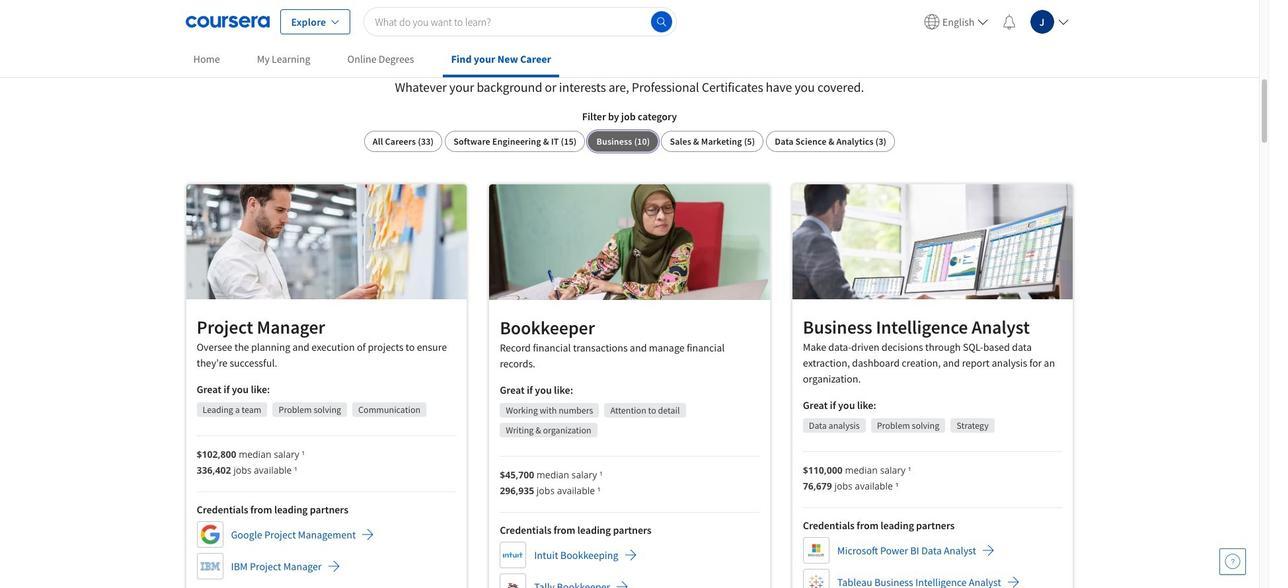 Task type: locate. For each thing, give the bounding box(es) containing it.
None button
[[364, 131, 442, 152], [445, 131, 585, 152], [588, 131, 659, 152], [661, 131, 764, 152], [766, 131, 895, 152], [364, 131, 442, 152], [445, 131, 585, 152], [588, 131, 659, 152], [661, 131, 764, 152], [766, 131, 895, 152]]

coursera image
[[185, 11, 269, 32]]

option group
[[364, 131, 895, 152]]

help center image
[[1225, 554, 1241, 570]]

project manager image
[[186, 184, 467, 299]]

None search field
[[364, 7, 677, 36]]



Task type: vqa. For each thing, say whether or not it's contained in the screenshot.
2023
no



Task type: describe. For each thing, give the bounding box(es) containing it.
bookkeeper image
[[489, 184, 770, 300]]

What do you want to learn? text field
[[364, 7, 677, 36]]



